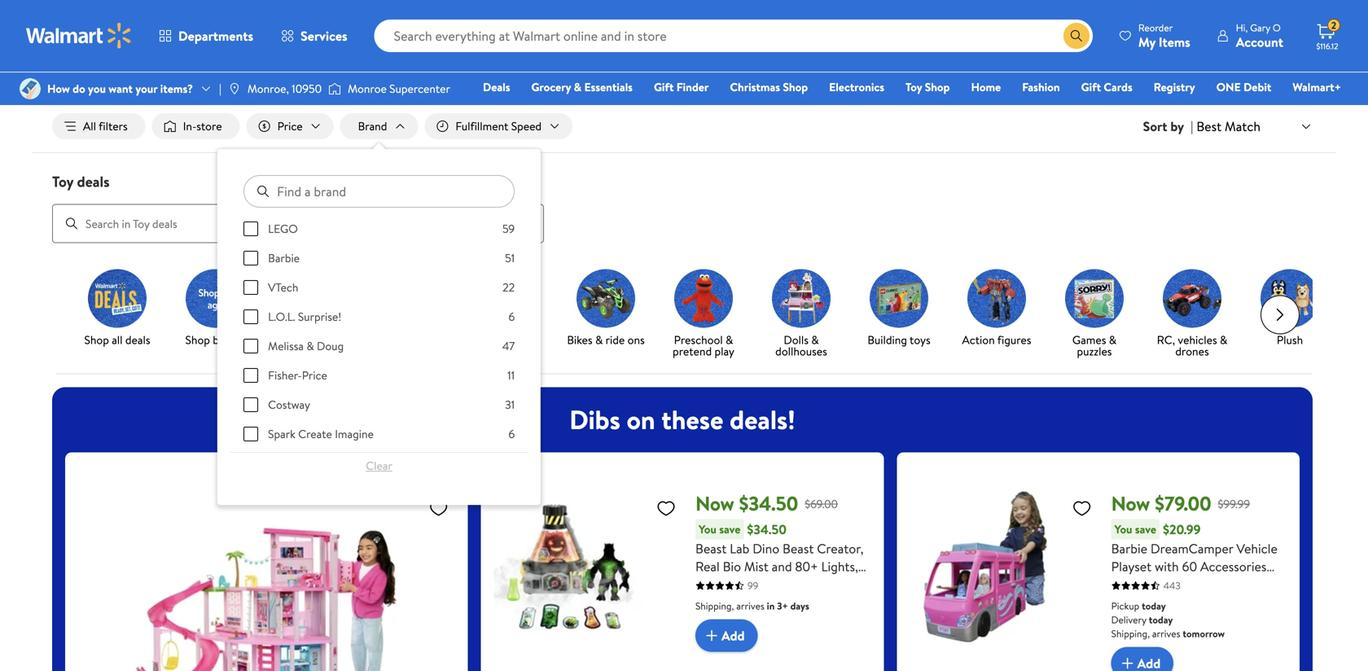 Task type: describe. For each thing, give the bounding box(es) containing it.
slide
[[1111, 593, 1138, 611]]

by for sort
[[1171, 117, 1184, 135]]

supplies
[[91, 36, 125, 50]]

add to cart image for now $34.50
[[702, 626, 722, 645]]

your
[[135, 81, 157, 96]]

fulfillment speed button
[[425, 113, 573, 139]]

one debit
[[1216, 79, 1272, 95]]

rain
[[161, 36, 177, 50]]

search icon image
[[1070, 29, 1083, 42]]

last.
[[127, 36, 144, 50]]

& inside rc, vehicles & drones
[[1220, 332, 1227, 348]]

these
[[661, 402, 723, 438]]

reorder
[[1138, 21, 1173, 35]]

electronics link
[[822, 78, 892, 96]]

& for dollhouses
[[811, 332, 819, 348]]

0 vertical spatial $34.50
[[739, 490, 798, 517]]

today right the delivery
[[1149, 613, 1173, 627]]

ons
[[628, 332, 645, 348]]

while
[[65, 36, 89, 50]]

 image for monroe supercenter
[[328, 81, 341, 97]]

shop by age
[[185, 332, 245, 348]]

monroe
[[348, 81, 387, 96]]

Find a brand search field
[[244, 175, 515, 208]]

you save $34.50 beast lab dino beast creator, real bio mist and 80+ lights, sounds and reactions, ages 5+
[[695, 520, 870, 593]]

5+
[[855, 575, 870, 593]]

preschool & pretend play link
[[661, 269, 746, 360]]

sort and filter section element
[[33, 100, 1336, 671]]

imagine
[[335, 426, 374, 442]]

save for $79.00
[[1135, 521, 1156, 537]]

shipping, inside now $34.50 group
[[695, 599, 734, 613]]

31
[[505, 397, 515, 413]]

$99.99
[[1218, 496, 1250, 512]]

51
[[505, 250, 515, 266]]

add to cart image for now $79.00
[[1118, 654, 1137, 671]]

inch
[[1237, 575, 1261, 593]]

clear
[[366, 458, 392, 474]]

radio-controlled, vehicles and drones image
[[1163, 269, 1222, 328]]

cards
[[1104, 79, 1133, 95]]

hi, gary o account
[[1236, 21, 1283, 51]]

walmart+
[[1293, 79, 1341, 95]]

none checkbox inside sort and filter section 'element'
[[244, 368, 258, 383]]

toy for toy deals
[[52, 172, 73, 192]]

by for shop
[[213, 332, 224, 348]]

building toys
[[868, 332, 931, 348]]

walmart black friday deals for days image
[[858, 0, 1323, 87]]

11
[[507, 367, 515, 383]]

now $34.50 $69.00
[[695, 490, 838, 517]]

0 horizontal spatial and
[[739, 575, 759, 593]]

figures
[[997, 332, 1031, 348]]

lights,
[[821, 558, 858, 575]]

price inside dropdown button
[[277, 118, 303, 134]]

arrives inside pickup today delivery today shipping, arrives tomorrow
[[1152, 627, 1180, 641]]

plush toys image
[[1261, 269, 1319, 328]]

filters
[[99, 118, 128, 134]]

gift cards
[[1081, 79, 1133, 95]]

sounds
[[695, 575, 736, 593]]

items
[[1159, 33, 1190, 51]]

best
[[1197, 117, 1222, 135]]

brand button
[[340, 113, 418, 139]]

how
[[47, 81, 70, 96]]

next slide for chipmodulewithimages list image
[[1261, 295, 1300, 334]]

toy stocking stuffers image
[[479, 269, 537, 328]]

stocking
[[497, 332, 539, 348]]

dibs on these deals!
[[569, 402, 795, 438]]

christmas
[[730, 79, 780, 95]]

in-
[[183, 118, 196, 134]]

building toys image
[[870, 269, 928, 328]]

443
[[1163, 579, 1181, 593]]

best match button
[[1193, 116, 1316, 137]]

melissa & doug
[[268, 338, 344, 354]]

you
[[88, 81, 106, 96]]

games & puzzles link
[[1052, 269, 1137, 360]]

$116.12
[[1316, 41, 1338, 52]]

gift cards link
[[1074, 78, 1140, 96]]

vehicles
[[1178, 332, 1217, 348]]

vtech
[[268, 279, 298, 295]]

toy stocking stuffers
[[478, 332, 539, 359]]

shipping, inside pickup today delivery today shipping, arrives tomorrow
[[1111, 627, 1150, 641]]

with
[[1155, 558, 1179, 575]]

shop left home
[[925, 79, 950, 95]]

stuffers
[[489, 343, 527, 359]]

dolls & dollhouses
[[775, 332, 827, 359]]

gift for gift finder
[[654, 79, 674, 95]]

clear button
[[244, 453, 515, 479]]

& for ride
[[595, 332, 603, 348]]

select
[[212, 36, 239, 50]]

dolls
[[784, 332, 809, 348]]

preschool toys image
[[674, 269, 733, 328]]

today down 443
[[1142, 599, 1166, 613]]

2 beast from the left
[[783, 540, 814, 558]]

reactions,
[[763, 575, 821, 593]]

dolls and dollhouses image
[[772, 269, 831, 328]]

store.
[[365, 36, 389, 50]]

add to favorites list, beast lab dino beast creator, real bio mist and 80+ lights, sounds and reactions, ages 5+ image
[[656, 498, 676, 518]]

dollhouses
[[775, 343, 827, 359]]

accessories
[[1200, 558, 1267, 575]]

essentials
[[584, 79, 633, 95]]

checks.
[[179, 36, 210, 50]]

action figures image
[[967, 269, 1026, 328]]

tomorrow
[[1183, 627, 1225, 641]]

rc,
[[1157, 332, 1175, 348]]

walmart image
[[26, 23, 132, 49]]

toy shop link
[[898, 78, 957, 96]]

supercenter
[[389, 81, 450, 96]]

Walmart Site-Wide search field
[[374, 20, 1093, 52]]

now $79.00 $99.99
[[1111, 490, 1250, 517]]

dibs
[[569, 402, 620, 438]]

pool
[[1166, 575, 1191, 593]]

departments
[[178, 27, 253, 45]]

$20.99
[[1163, 520, 1201, 538]]

now for now $79.00
[[1111, 490, 1150, 517]]

playset
[[1111, 558, 1152, 575]]

walmart+ link
[[1285, 78, 1349, 96]]

1 horizontal spatial and
[[772, 558, 792, 575]]

building
[[868, 332, 907, 348]]

items
[[241, 36, 264, 50]]

1 vertical spatial price
[[302, 367, 327, 383]]



Task type: vqa. For each thing, say whether or not it's contained in the screenshot.
Services on the left of page
yes



Task type: locate. For each thing, give the bounding box(es) containing it.
0 horizontal spatial shipping,
[[695, 599, 734, 613]]

add to cart image
[[702, 626, 722, 645], [1118, 654, 1137, 671]]

& left doug
[[306, 338, 314, 354]]

1 you from the left
[[699, 521, 717, 537]]

no
[[146, 36, 159, 50]]

you save $20.99 barbie dreamcamper vehicle playset with 60 accessories including pool and 30-inch slide
[[1111, 520, 1278, 611]]

group inside sort and filter section 'element'
[[244, 221, 515, 671]]

price down monroe, 10950
[[277, 118, 303, 134]]

real
[[695, 558, 720, 575]]

top
[[279, 332, 297, 348]]

you up the real
[[699, 521, 717, 537]]

& inside group
[[306, 338, 314, 354]]

gift for gift cards
[[1081, 79, 1101, 95]]

1 horizontal spatial |
[[1191, 117, 1193, 135]]

add to cart image down shipping, arrives in 3+ days
[[702, 626, 722, 645]]

l.o.l.
[[268, 309, 295, 325]]

add button
[[695, 619, 758, 652]]

best match
[[1197, 117, 1261, 135]]

Search search field
[[374, 20, 1093, 52]]

1 horizontal spatial beast
[[783, 540, 814, 558]]

now right add to favorites list, barbie dreamcamper vehicle playset with 60 accessories including pool and 30-inch slide image
[[1111, 490, 1150, 517]]

monroe, 10950
[[247, 81, 322, 96]]

plush link
[[1248, 269, 1332, 349]]

pretend
[[673, 343, 712, 359]]

1 horizontal spatial by
[[1171, 117, 1184, 135]]

1 horizontal spatial  image
[[328, 81, 341, 97]]

None checkbox
[[244, 222, 258, 236], [244, 251, 258, 266], [244, 280, 258, 295], [244, 310, 258, 324], [244, 339, 258, 354], [244, 397, 258, 412], [244, 427, 258, 441], [244, 222, 258, 236], [244, 251, 258, 266], [244, 280, 258, 295], [244, 310, 258, 324], [244, 339, 258, 354], [244, 397, 258, 412], [244, 427, 258, 441]]

80+
[[795, 558, 818, 575]]

shop left 'age'
[[185, 332, 210, 348]]

1 now from the left
[[695, 490, 734, 517]]

rc, vehicles & drones link
[[1150, 269, 1235, 360]]

1 vertical spatial by
[[213, 332, 224, 348]]

registry link
[[1146, 78, 1203, 96]]

christmas shop link
[[723, 78, 815, 96]]

preschool & pretend play
[[673, 332, 735, 359]]

6 for l.o.l. surprise!
[[508, 309, 515, 325]]

mist
[[744, 558, 769, 575]]

preschool
[[674, 332, 723, 348]]

finder
[[677, 79, 709, 95]]

 image
[[228, 82, 241, 95]]

now right add to favorites list, beast lab dino beast creator, real bio mist and 80+ lights, sounds and reactions, ages 5+ icon
[[695, 490, 734, 517]]

ages
[[824, 575, 852, 593]]

1 horizontal spatial toy
[[478, 332, 494, 348]]

1 horizontal spatial now
[[1111, 490, 1150, 517]]

by left 'age'
[[213, 332, 224, 348]]

ride
[[606, 332, 625, 348]]

add to favorites list, barbie dreamcamper vehicle playset with 60 accessories including pool and 30-inch slide image
[[1072, 498, 1092, 518]]

0 horizontal spatial barbie
[[268, 250, 300, 266]]

 image right the 10950
[[328, 81, 341, 97]]

one
[[1216, 79, 1241, 95]]

arrives left tomorrow
[[1152, 627, 1180, 641]]

now
[[695, 490, 734, 517], [1111, 490, 1150, 517]]

1 horizontal spatial arrives
[[1152, 627, 1180, 641]]

l.o.l. surprise!
[[268, 309, 341, 325]]

& for doug
[[306, 338, 314, 354]]

lab
[[730, 540, 750, 558]]

barbie inside sort and filter section 'element'
[[268, 250, 300, 266]]

account
[[1236, 33, 1283, 51]]

1 horizontal spatial add to cart image
[[1118, 654, 1137, 671]]

2 gift from the left
[[1081, 79, 1101, 95]]

1 vertical spatial add to cart image
[[1118, 654, 1137, 671]]

save for $34.50
[[719, 521, 741, 537]]

0 vertical spatial 6
[[508, 309, 515, 325]]

2 vertical spatial toy
[[478, 332, 494, 348]]

save left $20.99
[[1135, 521, 1156, 537]]

1 vertical spatial 6
[[508, 426, 515, 442]]

beast right dino
[[783, 540, 814, 558]]

toy
[[299, 332, 315, 348]]

add to cart image inside the add button
[[702, 626, 722, 645]]

10950
[[292, 81, 322, 96]]

$69.00
[[805, 496, 838, 512]]

1 6 from the top
[[508, 309, 515, 325]]

1 vertical spatial |
[[1191, 117, 1193, 135]]

0 vertical spatial toy
[[906, 79, 922, 95]]

2 horizontal spatial deals
[[300, 343, 325, 359]]

& for essentials
[[574, 79, 582, 95]]

1 horizontal spatial shipping,
[[1111, 627, 1150, 641]]

0 vertical spatial barbie
[[268, 250, 300, 266]]

0 horizontal spatial beast
[[695, 540, 727, 558]]

| inside sort and filter section 'element'
[[1191, 117, 1193, 135]]

0 horizontal spatial you
[[699, 521, 717, 537]]

one debit link
[[1209, 78, 1279, 96]]

action figures
[[962, 332, 1031, 348]]

shop right christmas on the top right
[[783, 79, 808, 95]]

& right vehicles on the right of the page
[[1220, 332, 1227, 348]]

6 for spark create imagine
[[508, 426, 515, 442]]

1 horizontal spatial deals
[[125, 332, 150, 348]]

add
[[722, 627, 745, 644]]

ride-on toys image
[[577, 269, 635, 328]]

Toy deals search field
[[33, 172, 1336, 243]]

& right dolls on the right of the page
[[811, 332, 819, 348]]

toy inside toy stocking stuffers
[[478, 332, 494, 348]]

beast left lab
[[695, 540, 727, 558]]

arrives inside now $34.50 group
[[736, 599, 765, 613]]

& inside dolls & dollhouses
[[811, 332, 819, 348]]

2 you from the left
[[1115, 521, 1132, 537]]

0 horizontal spatial now
[[695, 490, 734, 517]]

0 horizontal spatial save
[[719, 521, 741, 537]]

home link
[[964, 78, 1008, 96]]

2 horizontal spatial toy
[[906, 79, 922, 95]]

2 now from the left
[[1111, 490, 1150, 517]]

fisher-
[[268, 367, 302, 383]]

electronics
[[829, 79, 884, 95]]

toy up search icon
[[52, 172, 73, 192]]

1 horizontal spatial save
[[1135, 521, 1156, 537]]

Search in Toy deals search field
[[52, 204, 544, 243]]

1 save from the left
[[719, 521, 741, 537]]

1 horizontal spatial gift
[[1081, 79, 1101, 95]]

toy for toy stocking stuffers
[[478, 332, 494, 348]]

| up store
[[219, 81, 221, 96]]

& right preschool
[[726, 332, 733, 348]]

melissa
[[268, 338, 304, 354]]

0 horizontal spatial add to cart image
[[702, 626, 722, 645]]

group
[[244, 221, 515, 671], [78, 465, 455, 671]]

including
[[1111, 575, 1163, 593]]

save inside you save $34.50 beast lab dino beast creator, real bio mist and 80+ lights, sounds and reactions, ages 5+
[[719, 521, 741, 537]]

save up lab
[[719, 521, 741, 537]]

now inside group
[[695, 490, 734, 517]]

top toy brand deals
[[279, 332, 346, 359]]

add to favorites list, barbie dreamhouse, 75+ pieces, pool party doll house with 3 story slide image
[[429, 498, 448, 518]]

1 vertical spatial arrives
[[1152, 627, 1180, 641]]

toy
[[906, 79, 922, 95], [52, 172, 73, 192], [478, 332, 494, 348]]

sort by |
[[1143, 117, 1193, 135]]

barbie inside 'you save $20.99 barbie dreamcamper vehicle playset with 60 accessories including pool and 30-inch slide'
[[1111, 540, 1148, 558]]

and left 80+
[[772, 558, 792, 575]]

2 horizontal spatial and
[[1194, 575, 1214, 593]]

shipping, down pickup
[[1111, 627, 1150, 641]]

my
[[1138, 33, 1156, 51]]

you inside you save $34.50 beast lab dino beast creator, real bio mist and 80+ lights, sounds and reactions, ages 5+
[[699, 521, 717, 537]]

by inside sort and filter section 'element'
[[1171, 117, 1184, 135]]

30-
[[1217, 575, 1237, 593]]

barbie up including
[[1111, 540, 1148, 558]]

create
[[298, 426, 332, 442]]

gift left the finder
[[654, 79, 674, 95]]

59
[[502, 221, 515, 237]]

0 horizontal spatial deals
[[77, 172, 110, 192]]

& right grocery
[[574, 79, 582, 95]]

gary
[[1250, 21, 1270, 35]]

you inside 'you save $20.99 barbie dreamcamper vehicle playset with 60 accessories including pool and 30-inch slide'
[[1115, 521, 1132, 537]]

2 6 from the top
[[508, 426, 515, 442]]

lego
[[268, 221, 298, 237]]

in-store button
[[152, 113, 240, 139]]

|
[[219, 81, 221, 96], [1191, 117, 1193, 135]]

| left best
[[1191, 117, 1193, 135]]

toy left 47
[[478, 332, 494, 348]]

group containing lego
[[244, 221, 515, 671]]

toy for toy shop
[[906, 79, 922, 95]]

monroe supercenter
[[348, 81, 450, 96]]

& inside games & puzzles
[[1109, 332, 1117, 348]]

0 horizontal spatial arrives
[[736, 599, 765, 613]]

gift left cards
[[1081, 79, 1101, 95]]

toy deals
[[52, 172, 110, 192]]

shop all deals image
[[88, 269, 147, 328]]

6 down 31
[[508, 426, 515, 442]]

dino
[[753, 540, 780, 558]]

0 horizontal spatial toy
[[52, 172, 73, 192]]

0 horizontal spatial  image
[[20, 78, 41, 99]]

1 vertical spatial $34.50
[[747, 520, 787, 538]]

you
[[699, 521, 717, 537], [1115, 521, 1132, 537]]

costway
[[268, 397, 310, 413]]

6
[[508, 309, 515, 325], [508, 426, 515, 442]]

you for now $34.50
[[699, 521, 717, 537]]

now $34.50 group
[[494, 465, 871, 671]]

all filters button
[[52, 113, 146, 139]]

search image
[[65, 217, 78, 230]]

services
[[301, 27, 347, 45]]

and up shipping, arrives in 3+ days
[[739, 575, 759, 593]]

1 beast from the left
[[695, 540, 727, 558]]

available
[[316, 36, 352, 50]]

toy right "electronics" link
[[906, 79, 922, 95]]

1 horizontal spatial barbie
[[1111, 540, 1148, 558]]

0 vertical spatial add to cart image
[[702, 626, 722, 645]]

games & puzzles
[[1072, 332, 1117, 359]]

now for now $34.50
[[695, 490, 734, 517]]

by right sort
[[1171, 117, 1184, 135]]

price down top toy brand deals
[[302, 367, 327, 383]]

brand
[[318, 332, 346, 348]]

& inside preschool & pretend play
[[726, 332, 733, 348]]

shipping, down sounds
[[695, 599, 734, 613]]

& left ride
[[595, 332, 603, 348]]

you for now $79.00
[[1115, 521, 1132, 537]]

arrives left the in
[[736, 599, 765, 613]]

0 vertical spatial arrives
[[736, 599, 765, 613]]

barbie up vtech
[[268, 250, 300, 266]]

services button
[[267, 16, 361, 55]]

shop left all
[[84, 332, 109, 348]]

plush
[[1277, 332, 1303, 348]]

deals!
[[730, 402, 795, 438]]

1 vertical spatial barbie
[[1111, 540, 1148, 558]]

shop by age image
[[186, 269, 244, 328]]

$34.50 inside you save $34.50 beast lab dino beast creator, real bio mist and 80+ lights, sounds and reactions, ages 5+
[[747, 520, 787, 538]]

all
[[83, 118, 96, 134]]

all
[[112, 332, 123, 348]]

2 save from the left
[[1135, 521, 1156, 537]]

action figures link
[[954, 269, 1039, 349]]

you up the playset
[[1115, 521, 1132, 537]]

shipping,
[[695, 599, 734, 613], [1111, 627, 1150, 641]]

deals inside search field
[[77, 172, 110, 192]]

60
[[1182, 558, 1197, 575]]

None checkbox
[[244, 368, 258, 383]]

beast
[[695, 540, 727, 558], [783, 540, 814, 558]]

0 horizontal spatial by
[[213, 332, 224, 348]]

0 horizontal spatial |
[[219, 81, 221, 96]]

1 vertical spatial shipping,
[[1111, 627, 1150, 641]]

save inside 'you save $20.99 barbie dreamcamper vehicle playset with 60 accessories including pool and 30-inch slide'
[[1135, 521, 1156, 537]]

shop by age link
[[173, 269, 257, 349]]

fulfillment
[[456, 118, 508, 134]]

0 vertical spatial price
[[277, 118, 303, 134]]

deals inside top toy brand deals
[[300, 343, 325, 359]]

2
[[1331, 18, 1337, 32]]

toys
[[910, 332, 931, 348]]

add to cart image down the delivery
[[1118, 654, 1137, 671]]

1 horizontal spatial you
[[1115, 521, 1132, 537]]

0 horizontal spatial gift
[[654, 79, 674, 95]]

match
[[1225, 117, 1261, 135]]

top toy brand deals image
[[283, 269, 342, 328]]

 image left the how
[[20, 78, 41, 99]]

games and puzzles image
[[1065, 269, 1124, 328]]

0 vertical spatial by
[[1171, 117, 1184, 135]]

 image
[[20, 78, 41, 99], [328, 81, 341, 97]]

 image for how do you want your items?
[[20, 78, 41, 99]]

1 vertical spatial toy
[[52, 172, 73, 192]]

spark
[[268, 426, 295, 442]]

& for puzzles
[[1109, 332, 1117, 348]]

0 vertical spatial shipping,
[[695, 599, 734, 613]]

toy inside search field
[[52, 172, 73, 192]]

& right games
[[1109, 332, 1117, 348]]

6 up stocking
[[508, 309, 515, 325]]

brand
[[358, 118, 387, 134]]

christmas shop
[[730, 79, 808, 95]]

and inside 'you save $20.99 barbie dreamcamper vehicle playset with 60 accessories including pool and 30-inch slide'
[[1194, 575, 1214, 593]]

0 vertical spatial |
[[219, 81, 221, 96]]

& for pretend
[[726, 332, 733, 348]]

1 gift from the left
[[654, 79, 674, 95]]

and left the 30-
[[1194, 575, 1214, 593]]

by inside shop by age link
[[213, 332, 224, 348]]

sort
[[1143, 117, 1167, 135]]



